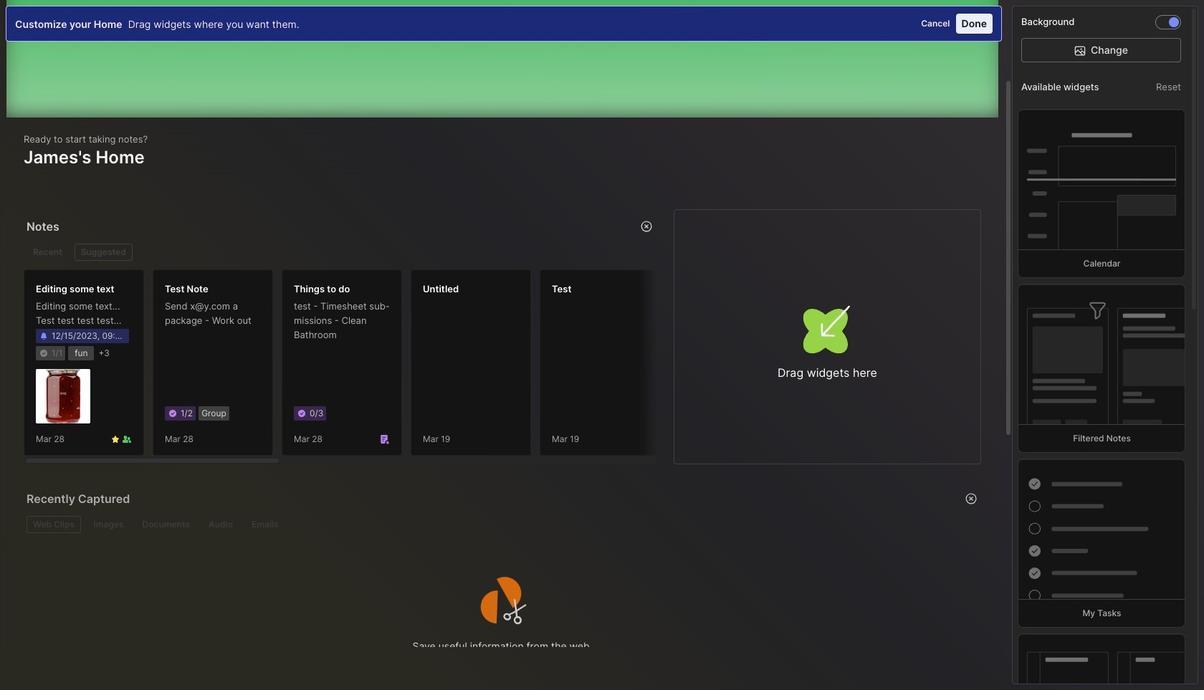 Task type: vqa. For each thing, say whether or not it's contained in the screenshot.
More actions icon related to the topmost more actions field
no



Task type: locate. For each thing, give the bounding box(es) containing it.
background image
[[1169, 17, 1179, 27]]



